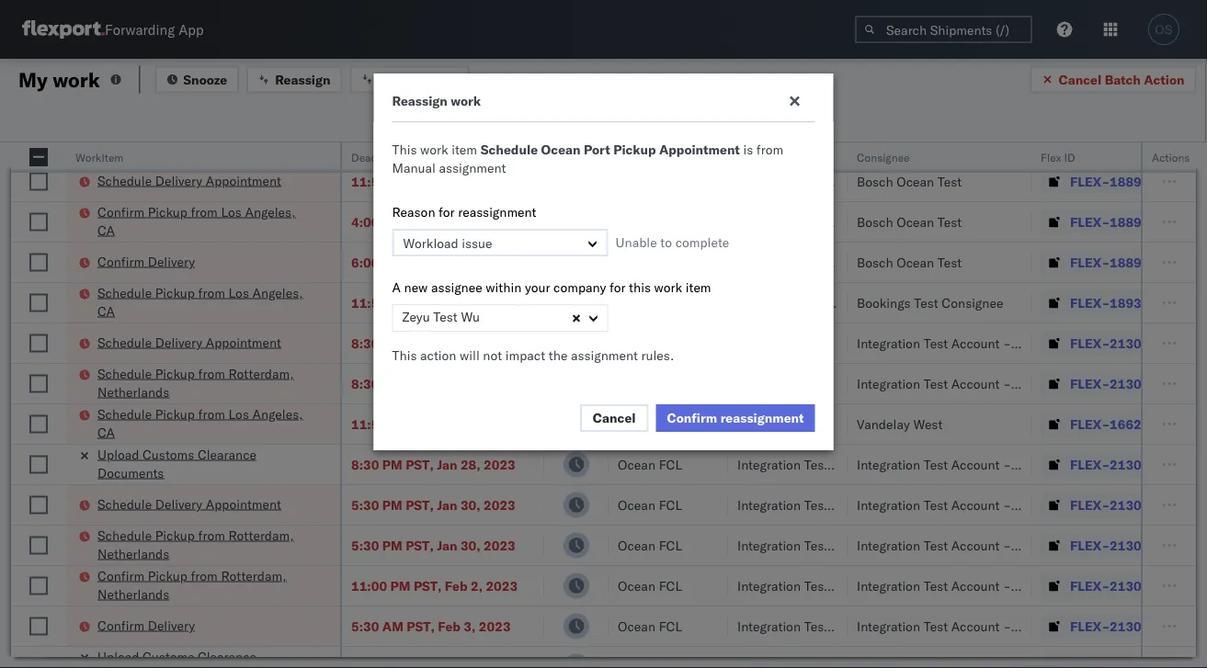 Task type: vqa. For each thing, say whether or not it's contained in the screenshot.
scheduled
no



Task type: describe. For each thing, give the bounding box(es) containing it.
schedule pickup from rotterdam, netherlands button for 8:30 pm pst, jan 23, 2023
[[97, 365, 316, 403]]

angeles, for 11:59 pm pst, dec 13, 2022
[[252, 123, 303, 139]]

1 horizontal spatial assignment
[[571, 348, 638, 364]]

4 resize handle column header from the left
[[587, 143, 609, 669]]

flex id button
[[1032, 146, 1160, 165]]

name
[[770, 150, 799, 164]]

1 vertical spatial snooze
[[554, 150, 590, 164]]

pickup for 4:00 pm pst, dec 23, 2022
[[148, 204, 187, 220]]

5 karl from the top
[[1015, 537, 1038, 554]]

0 vertical spatial for
[[439, 204, 455, 220]]

snooze inside button
[[183, 71, 227, 87]]

2 fcl from the top
[[659, 295, 682, 311]]

11:00
[[351, 578, 387, 594]]

snooze button
[[155, 66, 239, 93]]

schedule inside this work item schedule ocean port pickup appointment is from manual assignment
[[481, 142, 538, 158]]

schedule delivery appointment link for 8:30 pm pst, jan 23, 2023
[[97, 333, 281, 352]]

flexport
[[737, 295, 786, 311]]

forwarding app link
[[22, 20, 204, 39]]

appointment inside this work item schedule ocean port pickup appointment is from manual assignment
[[659, 142, 740, 158]]

5:30 for schedule delivery appointment
[[351, 497, 379, 513]]

angeles, for 11:59 pm pst, jan 24, 2023
[[252, 406, 303, 422]]

zeyu
[[402, 309, 430, 325]]

2022 for schedule delivery appointment
[[495, 173, 527, 189]]

2 upload customs clearance documents link from the top
[[97, 648, 316, 669]]

1 lagerfeld from the top
[[1042, 335, 1096, 351]]

4:00
[[351, 214, 379, 230]]

7 - from the top
[[1003, 618, 1011, 634]]

client name
[[737, 150, 799, 164]]

4 gvc from the top
[[1188, 577, 1207, 594]]

dec for schedule pickup from los angeles, ca
[[445, 133, 469, 149]]

11:59 pm pst, jan 12, 2023
[[351, 295, 524, 311]]

flex-1889466 for confirm pickup from los angeles, ca
[[1070, 214, 1166, 230]]

batch
[[1105, 71, 1141, 87]]

5 integration test account - karl lagerfeld from the top
[[857, 537, 1096, 554]]

forwarding app
[[105, 21, 204, 38]]

5:30 am pst, feb 3, 2023
[[351, 618, 511, 634]]

schedule delivery appointment for 8:30 pm pst, jan 23, 2023
[[97, 334, 281, 350]]

5 - from the top
[[1003, 537, 1011, 554]]

upload for first upload customs clearance documents link from the top
[[97, 446, 139, 463]]

7 account from the top
[[952, 618, 1000, 634]]

1889466 for schedule delivery appointment
[[1110, 173, 1166, 189]]

2 - from the top
[[1003, 376, 1011, 392]]

1 vertical spatial 23,
[[461, 335, 481, 351]]

3 flex-2130387 from the top
[[1070, 457, 1166, 473]]

los for 11:59 pm pst, jan 24, 2023
[[228, 406, 249, 422]]

4 1889466 from the top
[[1110, 254, 1166, 270]]

a
[[392, 280, 401, 296]]

11:59 pm pst, jan 24, 2023
[[351, 416, 524, 432]]

4 karl from the top
[[1015, 497, 1038, 513]]

appointment for third schedule delivery appointment link from the bottom of the page
[[206, 172, 281, 189]]

this
[[629, 280, 651, 296]]

6 integration from the top
[[857, 578, 920, 594]]

schedule delivery appointment button for 8:30 pm pst, jan 23, 2023
[[97, 333, 281, 354]]

28,
[[461, 457, 481, 473]]

11:59 for 11:59 pm pst, jan 12, 2023 schedule pickup from los angeles, ca button
[[351, 295, 387, 311]]

port
[[584, 142, 610, 158]]

abc
[[1188, 416, 1207, 432]]

will
[[460, 348, 480, 364]]

pickup for 11:59 pm pst, dec 13, 2022
[[155, 123, 195, 139]]

from for 8:30 pm pst, jan 23, 2023
[[198, 366, 225, 382]]

from inside this work item schedule ocean port pickup appointment is from manual assignment
[[757, 142, 784, 158]]

mode
[[618, 150, 646, 164]]

2,
[[471, 578, 483, 594]]

8:30 pm pst, jan 28, 2023
[[351, 457, 516, 473]]

2 karl from the top
[[1015, 376, 1038, 392]]

vandelay for vandelay
[[737, 416, 791, 432]]

new
[[404, 280, 428, 296]]

rules.
[[641, 348, 674, 364]]

reassign work
[[392, 93, 481, 109]]

ca for 11:59 pm pst, jan 24, 2023
[[97, 424, 115, 440]]

am for 6:00
[[382, 254, 404, 270]]

5 fcl from the top
[[659, 457, 682, 473]]

appointment for 5:30 pm pst, jan 30, 2023's schedule delivery appointment link
[[206, 496, 281, 512]]

confirm for confirm reassignment button
[[667, 410, 717, 426]]

consignee for flexport demo consignee
[[826, 295, 888, 311]]

is
[[743, 142, 753, 158]]

my
[[18, 67, 48, 92]]

1 flex- from the top
[[1070, 133, 1110, 149]]

2 ocean fcl from the top
[[618, 295, 682, 311]]

assign to me button
[[350, 66, 470, 93]]

reason for reassignment
[[392, 204, 537, 220]]

client name button
[[728, 146, 829, 165]]

schedule pickup from rotterdam, netherlands button for 5:30 pm pst, jan 30, 2023
[[97, 526, 316, 565]]

reassign for reassign work
[[392, 93, 448, 109]]

unable
[[616, 234, 657, 251]]

1 - from the top
[[1003, 335, 1011, 351]]

con
[[1188, 143, 1207, 171]]

bookings
[[857, 295, 911, 311]]

1 schedule delivery appointment button from the top
[[97, 171, 281, 192]]

7 fcl from the top
[[659, 537, 682, 554]]

dec down workload issue
[[438, 254, 462, 270]]

action
[[1144, 71, 1185, 87]]

rotterdam, for 11:00 pm pst, feb 2, 2023
[[221, 568, 286, 584]]

wu
[[461, 309, 480, 325]]

reassign for reassign
[[275, 71, 331, 87]]

5 flex- from the top
[[1070, 295, 1110, 311]]

2022 for schedule pickup from los angeles, ca
[[495, 133, 527, 149]]

workitem
[[75, 150, 124, 164]]

zeyu test wu option
[[402, 309, 480, 325]]

11 flex- from the top
[[1070, 537, 1110, 554]]

this action will not impact the assignment rules.
[[392, 348, 674, 364]]

schedule pickup from los angeles, ca link for 11:59 pm pst, dec 13, 2022
[[97, 122, 316, 159]]

7 flex- from the top
[[1070, 376, 1110, 392]]

8 flex- from the top
[[1070, 416, 1110, 432]]

assignee
[[431, 280, 483, 296]]

12 flex- from the top
[[1070, 578, 1110, 594]]

confirm pickup from rotterdam, netherlands
[[97, 568, 286, 602]]

app
[[179, 21, 204, 38]]

3 account from the top
[[952, 457, 1000, 473]]

12,
[[469, 295, 489, 311]]

2 flex-2130387 from the top
[[1070, 376, 1166, 392]]

assign to me
[[378, 71, 458, 87]]

2 flex-2130384 from the top
[[1070, 537, 1166, 554]]

1 account from the top
[[952, 335, 1000, 351]]

upload for first upload customs clearance documents link from the bottom of the page
[[97, 649, 139, 665]]

schedule delivery appointment link for 5:30 pm pst, jan 30, 2023
[[97, 495, 281, 514]]

consignee for bookings test consignee
[[942, 295, 1004, 311]]

schedule delivery appointment button for 5:30 pm pst, jan 30, 2023
[[97, 495, 281, 515]]

6 account from the top
[[952, 578, 1000, 594]]

1 2130384 from the top
[[1110, 497, 1166, 513]]

reassignment inside confirm reassignment button
[[721, 410, 804, 426]]

not
[[483, 348, 502, 364]]

5 ocean fcl from the top
[[618, 457, 682, 473]]

flex-1893174
[[1070, 295, 1166, 311]]

3 karl from the top
[[1015, 457, 1038, 473]]

los for 4:00 pm pst, dec 23, 2022
[[221, 204, 242, 220]]

6 integration test account - karl lagerfeld from the top
[[857, 578, 1096, 594]]

2 30, from the top
[[461, 537, 481, 554]]

2 5:30 pm pst, jan 30, 2023 from the top
[[351, 537, 516, 554]]

4 account from the top
[[952, 497, 1000, 513]]

7 karl from the top
[[1015, 618, 1038, 634]]

con button
[[1179, 139, 1207, 172]]

manual
[[392, 160, 436, 176]]

schedule pickup from rotterdam, netherlands link for 8:30
[[97, 365, 316, 401]]

resize handle column header for workitem button
[[318, 143, 340, 669]]

2 8:30 pm pst, jan 23, 2023 from the top
[[351, 376, 516, 392]]

workload
[[403, 235, 459, 251]]

1 gvc from the top
[[1188, 335, 1207, 351]]

confirm delivery link for 6:00 am pst, dec 24, 2022
[[97, 252, 195, 271]]

5 flex-2130387 from the top
[[1070, 618, 1166, 634]]

2 lagerfeld from the top
[[1042, 376, 1096, 392]]

assign
[[378, 71, 420, 87]]

8 fcl from the top
[[659, 578, 682, 594]]

1 8:30 from the top
[[351, 335, 379, 351]]

4 flex-2130387 from the top
[[1070, 578, 1166, 594]]

5 integration from the top
[[857, 537, 920, 554]]

9 flex- from the top
[[1070, 457, 1110, 473]]

1 flex-2130384 from the top
[[1070, 497, 1166, 513]]

1893174
[[1110, 295, 1166, 311]]

1 5:30 pm pst, jan 30, 2023 from the top
[[351, 497, 516, 513]]

confirm pickup from los angeles, ca
[[97, 204, 296, 238]]

rotterdam, for 5:30 pm pst, jan 30, 2023
[[228, 527, 294, 543]]

me
[[439, 71, 458, 87]]

1 30, from the top
[[461, 497, 481, 513]]

resize handle column header for deadline "button"
[[522, 143, 544, 669]]

4 integration from the top
[[857, 497, 920, 513]]

11:59 for schedule pickup from los angeles, ca button associated with 11:59 pm pst, jan 24, 2023
[[351, 416, 387, 432]]

6:00
[[351, 254, 379, 270]]

flexport. image
[[22, 20, 105, 39]]

3 ocean fcl from the top
[[618, 335, 682, 351]]

3 gvc from the top
[[1188, 456, 1207, 472]]

7 integration from the top
[[857, 618, 920, 634]]

5 2130387 from the top
[[1110, 618, 1166, 634]]

6 fcl from the top
[[659, 497, 682, 513]]

confirm pickup from los angeles, ca link
[[97, 203, 316, 240]]

flex-1889466 for schedule pickup from los angeles, ca
[[1070, 133, 1166, 149]]

8 ocean fcl from the top
[[618, 578, 682, 594]]

within
[[486, 280, 522, 296]]

confirm reassignment button
[[656, 405, 815, 432]]

5 gvc from the top
[[1188, 618, 1207, 634]]

4 flex- from the top
[[1070, 254, 1110, 270]]

3,
[[464, 618, 476, 634]]

from for 5:30 pm pst, jan 30, 2023
[[198, 527, 225, 543]]

consignee button
[[848, 146, 1013, 165]]

client
[[737, 150, 767, 164]]

1 horizontal spatial item
[[686, 280, 711, 296]]

2 integration from the top
[[857, 376, 920, 392]]

5 lagerfeld from the top
[[1042, 537, 1096, 554]]

schedule pickup from rotterdam, netherlands for 8:30 pm pst, jan 23, 2023
[[97, 366, 294, 400]]

23, for schedule pickup from rotterdam, netherlands
[[461, 376, 481, 392]]

1 karl from the top
[[1015, 335, 1038, 351]]

4 integration test account - karl lagerfeld from the top
[[857, 497, 1096, 513]]

1 2130387 from the top
[[1110, 335, 1166, 351]]

10 flex- from the top
[[1070, 497, 1110, 513]]

lhu for schedule delivery appointment
[[1188, 173, 1207, 189]]

7 ocean fcl from the top
[[618, 537, 682, 554]]

deadline button
[[342, 146, 526, 165]]

5 account from the top
[[952, 537, 1000, 554]]

id
[[1064, 150, 1076, 164]]

confirm reassignment
[[667, 410, 804, 426]]

2 8:30 from the top
[[351, 376, 379, 392]]

from for 11:59 pm pst, jan 24, 2023
[[198, 406, 225, 422]]

13, for schedule pickup from los angeles, ca
[[472, 133, 492, 149]]

work right "this"
[[654, 280, 682, 296]]

cancel button
[[580, 405, 649, 432]]

schedule pickup from los angeles, ca for 11:59 pm pst, dec 13, 2022
[[97, 123, 303, 157]]

documents for first upload customs clearance documents link from the bottom of the page
[[97, 667, 164, 669]]

1 resize handle column header from the left
[[44, 143, 66, 669]]

dec for confirm pickup from los angeles, ca
[[437, 214, 461, 230]]

confirm delivery button for 6:00 am pst, dec 24, 2022
[[97, 252, 195, 273]]

13 flex- from the top
[[1070, 618, 1110, 634]]

ca for 11:59 pm pst, jan 12, 2023
[[97, 303, 115, 319]]

angeles, for 11:59 pm pst, jan 12, 2023
[[252, 285, 303, 301]]

6 lagerfeld from the top
[[1042, 578, 1096, 594]]

9 resize handle column header from the left
[[1174, 143, 1196, 669]]

the
[[549, 348, 568, 364]]

complete
[[676, 234, 729, 251]]

1 customs from the top
[[143, 446, 194, 463]]

issue
[[462, 235, 492, 251]]

2 nyk from the top
[[1188, 537, 1207, 553]]

4 flex-1889466 from the top
[[1070, 254, 1166, 270]]

bookings test consignee
[[857, 295, 1004, 311]]

1 vertical spatial for
[[610, 280, 626, 296]]

Search Shipments (/) text field
[[855, 16, 1033, 43]]

6 karl from the top
[[1015, 578, 1038, 594]]

1 upload customs clearance documents link from the top
[[97, 446, 316, 482]]

feb for 2,
[[445, 578, 468, 594]]

schedule pickup from los angeles, ca link for 11:59 pm pst, jan 12, 2023
[[97, 284, 316, 320]]

schedule pickup from los angeles, ca link for 11:59 pm pst, jan 24, 2023
[[97, 405, 316, 442]]

2 account from the top
[[952, 376, 1000, 392]]

this for this action will not impact the assignment rules.
[[392, 348, 417, 364]]



Task type: locate. For each thing, give the bounding box(es) containing it.
0 horizontal spatial for
[[439, 204, 455, 220]]

1 nyk from the top
[[1188, 497, 1207, 513]]

2 schedule pickup from rotterdam, netherlands link from the top
[[97, 526, 316, 563]]

8:30 up 11:59 pm pst, jan 24, 2023
[[351, 376, 379, 392]]

dec up workload issue
[[437, 214, 461, 230]]

4:00 pm pst, dec 23, 2022
[[351, 214, 519, 230]]

1 vertical spatial confirm delivery button
[[97, 617, 195, 637]]

1 vertical spatial item
[[686, 280, 711, 296]]

schedule pickup from rotterdam, netherlands button
[[97, 365, 316, 403], [97, 526, 316, 565]]

feb left 2,
[[445, 578, 468, 594]]

11:59 left a
[[351, 295, 387, 311]]

1 11:59 from the top
[[351, 133, 387, 149]]

30, down 28,
[[461, 497, 481, 513]]

demo
[[789, 295, 823, 311]]

resize handle column header for client name button
[[826, 143, 848, 669]]

confirm pickup from los angeles, ca button
[[97, 203, 316, 241]]

6 ocean fcl from the top
[[618, 497, 682, 513]]

appointment for schedule delivery appointment link for 8:30 pm pst, jan 23, 2023
[[206, 334, 281, 350]]

1 vertical spatial netherlands
[[97, 546, 169, 562]]

2 vertical spatial schedule pickup from los angeles, ca link
[[97, 405, 316, 442]]

work for reassign
[[451, 93, 481, 109]]

24, for 2023
[[469, 416, 489, 432]]

this up 'manual'
[[392, 142, 417, 158]]

1 fcl from the top
[[659, 133, 682, 149]]

4 lagerfeld from the top
[[1042, 497, 1096, 513]]

24,
[[465, 254, 485, 270], [469, 416, 489, 432]]

flex
[[1041, 150, 1062, 164]]

work right my
[[53, 67, 100, 92]]

integration test account - karl lagerfeld
[[857, 335, 1096, 351], [857, 376, 1096, 392], [857, 457, 1096, 473], [857, 497, 1096, 513], [857, 537, 1096, 554], [857, 578, 1096, 594], [857, 618, 1096, 634]]

13, up reason for reassignment
[[472, 173, 492, 189]]

actions
[[1152, 150, 1190, 164]]

0 vertical spatial 8:30
[[351, 335, 379, 351]]

1 horizontal spatial reassign
[[392, 93, 448, 109]]

1 vertical spatial schedule pickup from los angeles, ca link
[[97, 284, 316, 320]]

0 vertical spatial this
[[392, 142, 417, 158]]

schedule pickup from rotterdam, netherlands for 5:30 pm pst, jan 30, 2023
[[97, 527, 294, 562]]

2 confirm delivery from the top
[[97, 617, 195, 634]]

3 integration test account - karl lagerfeld from the top
[[857, 457, 1096, 473]]

1 horizontal spatial for
[[610, 280, 626, 296]]

5:30 down 8:30 pm pst, jan 28, 2023
[[351, 497, 379, 513]]

3 2130387 from the top
[[1110, 457, 1166, 473]]

assignment inside this work item schedule ocean port pickup appointment is from manual assignment
[[439, 160, 506, 176]]

cancel for cancel
[[593, 410, 636, 426]]

2 vertical spatial 8:30
[[351, 457, 379, 473]]

7 integration test account - karl lagerfeld from the top
[[857, 618, 1096, 634]]

0 vertical spatial schedule pickup from rotterdam, netherlands
[[97, 366, 294, 400]]

upload customs clearance documents link
[[97, 446, 316, 482], [97, 648, 316, 669]]

3 integration from the top
[[857, 457, 920, 473]]

1 vertical spatial documents
[[97, 667, 164, 669]]

1 ca from the top
[[97, 141, 115, 157]]

confirm pickup from rotterdam, netherlands link
[[97, 567, 316, 604]]

1 vertical spatial 5:30
[[351, 537, 379, 554]]

company
[[554, 280, 606, 296]]

flex-1889466 for schedule delivery appointment
[[1070, 173, 1166, 189]]

ca for 11:59 pm pst, dec 13, 2022
[[97, 141, 115, 157]]

4 11:59 from the top
[[351, 416, 387, 432]]

0 vertical spatial nyk
[[1188, 497, 1207, 513]]

confirm delivery button down the confirm pickup from rotterdam, netherlands
[[97, 617, 195, 637]]

13, down reassign work
[[472, 133, 492, 149]]

cancel for cancel batch action
[[1059, 71, 1102, 87]]

2 flex-1889466 from the top
[[1070, 173, 1166, 189]]

0 vertical spatial 24,
[[465, 254, 485, 270]]

3 8:30 from the top
[[351, 457, 379, 473]]

confirm inside confirm reassignment button
[[667, 410, 717, 426]]

2 upload from the top
[[97, 649, 139, 665]]

0 vertical spatial 23,
[[464, 214, 484, 230]]

pickup for 11:00 pm pst, feb 2, 2023
[[148, 568, 187, 584]]

1 horizontal spatial vandelay
[[857, 416, 910, 432]]

0 vertical spatial confirm delivery button
[[97, 252, 195, 273]]

this for this work item schedule ocean port pickup appointment is from manual assignment
[[392, 142, 417, 158]]

vandelay for vandelay west
[[857, 416, 910, 432]]

5:30 pm pst, jan 30, 2023 up 11:00 pm pst, feb 2, 2023
[[351, 537, 516, 554]]

pickup inside the confirm pickup from rotterdam, netherlands
[[148, 568, 187, 584]]

assignment right the the
[[571, 348, 638, 364]]

work
[[53, 67, 100, 92], [451, 93, 481, 109], [420, 142, 448, 158], [654, 280, 682, 296]]

0 vertical spatial 30,
[[461, 497, 481, 513]]

2022 for confirm pickup from los angeles, ca
[[487, 214, 519, 230]]

0 vertical spatial to
[[423, 71, 436, 87]]

clearance for first upload customs clearance documents link from the bottom of the page
[[198, 649, 257, 665]]

0 vertical spatial customs
[[143, 446, 194, 463]]

los inside confirm pickup from los angeles, ca
[[221, 204, 242, 220]]

0 vertical spatial confirm delivery link
[[97, 252, 195, 271]]

1 vertical spatial am
[[382, 618, 404, 634]]

action
[[420, 348, 457, 364]]

1 vertical spatial clearance
[[198, 649, 257, 665]]

3 schedule pickup from los angeles, ca button from the top
[[97, 405, 316, 444]]

from
[[198, 123, 225, 139], [757, 142, 784, 158], [191, 204, 218, 220], [198, 285, 225, 301], [198, 366, 225, 382], [198, 406, 225, 422], [198, 527, 225, 543], [191, 568, 218, 584]]

2 this from the top
[[392, 348, 417, 364]]

am down 11:00
[[382, 618, 404, 634]]

1 vertical spatial 5:30 pm pst, jan 30, 2023
[[351, 537, 516, 554]]

1 integration from the top
[[857, 335, 920, 351]]

schedule delivery appointment for 5:30 pm pst, jan 30, 2023
[[97, 496, 281, 512]]

0 vertical spatial upload customs clearance documents link
[[97, 446, 316, 482]]

flex-2130384
[[1070, 497, 1166, 513], [1070, 537, 1166, 554]]

0 horizontal spatial assignment
[[439, 160, 506, 176]]

for left "this"
[[610, 280, 626, 296]]

2 vertical spatial schedule delivery appointment link
[[97, 495, 281, 514]]

23, for confirm pickup from los angeles, ca
[[464, 214, 484, 230]]

0 vertical spatial rotterdam,
[[228, 366, 294, 382]]

2 schedule delivery appointment link from the top
[[97, 333, 281, 352]]

4 2130387 from the top
[[1110, 578, 1166, 594]]

0 horizontal spatial snooze
[[183, 71, 227, 87]]

assignment up reason for reassignment
[[439, 160, 506, 176]]

ocean inside this work item schedule ocean port pickup appointment is from manual assignment
[[541, 142, 581, 158]]

3 - from the top
[[1003, 457, 1011, 473]]

reassign button
[[247, 66, 343, 93]]

for up workload issue
[[439, 204, 455, 220]]

from for 11:59 pm pst, dec 13, 2022
[[198, 123, 225, 139]]

6 - from the top
[[1003, 578, 1011, 594]]

flex-1662119
[[1070, 416, 1166, 432]]

from for 11:59 pm pst, jan 12, 2023
[[198, 285, 225, 301]]

work for this
[[420, 142, 448, 158]]

netherlands inside the confirm pickup from rotterdam, netherlands
[[97, 586, 169, 602]]

1 upload from the top
[[97, 446, 139, 463]]

schedule pickup from rotterdam, netherlands link
[[97, 365, 316, 401], [97, 526, 316, 563]]

13, for schedule delivery appointment
[[472, 173, 492, 189]]

1 vertical spatial schedule pickup from rotterdam, netherlands button
[[97, 526, 316, 565]]

1 vertical spatial 24,
[[469, 416, 489, 432]]

1 vertical spatial nyk
[[1188, 537, 1207, 553]]

0 vertical spatial am
[[382, 254, 404, 270]]

1 horizontal spatial cancel
[[1059, 71, 1102, 87]]

11:59 pm pst, dec 13, 2022 for schedule delivery appointment
[[351, 173, 527, 189]]

pickup
[[155, 123, 195, 139], [614, 142, 656, 158], [148, 204, 187, 220], [155, 285, 195, 301], [155, 366, 195, 382], [155, 406, 195, 422], [155, 527, 195, 543], [148, 568, 187, 584]]

reassign
[[275, 71, 331, 87], [392, 93, 448, 109]]

11:59 for 1st 'schedule delivery appointment' button from the top of the page
[[351, 173, 387, 189]]

1 vertical spatial assignment
[[571, 348, 638, 364]]

1 vertical spatial 8:30 pm pst, jan 23, 2023
[[351, 376, 516, 392]]

feb for 3,
[[438, 618, 461, 634]]

11:59 pm pst, dec 13, 2022 for schedule pickup from los angeles, ca
[[351, 133, 527, 149]]

west
[[913, 416, 943, 432]]

netherlands for 8:30 pm pst, jan 23, 2023
[[97, 384, 169, 400]]

documents for first upload customs clearance documents link from the top
[[97, 465, 164, 481]]

1 horizontal spatial snooze
[[554, 150, 590, 164]]

0 vertical spatial reassignment
[[458, 204, 537, 220]]

6 flex- from the top
[[1070, 335, 1110, 351]]

0 vertical spatial upload customs clearance documents
[[97, 446, 257, 481]]

this left the action
[[392, 348, 417, 364]]

6:00 am pst, dec 24, 2022
[[351, 254, 520, 270]]

1 vertical spatial feb
[[438, 618, 461, 634]]

8:30
[[351, 335, 379, 351], [351, 376, 379, 392], [351, 457, 379, 473]]

0 vertical spatial feb
[[445, 578, 468, 594]]

2 vertical spatial 5:30
[[351, 618, 379, 634]]

1 vertical spatial reassignment
[[721, 410, 804, 426]]

8:30 pm pst, jan 23, 2023
[[351, 335, 516, 351], [351, 376, 516, 392]]

1 horizontal spatial reassignment
[[721, 410, 804, 426]]

schedule pickup from rotterdam, netherlands
[[97, 366, 294, 400], [97, 527, 294, 562]]

upload customs clearance documents for first upload customs clearance documents link from the bottom of the page
[[97, 649, 257, 669]]

5:30 for confirm delivery
[[351, 618, 379, 634]]

8:30 pm pst, jan 23, 2023 down zeyu test wu option
[[351, 335, 516, 351]]

reassign inside button
[[275, 71, 331, 87]]

24, for 2022
[[465, 254, 485, 270]]

0 vertical spatial flex-2130384
[[1070, 497, 1166, 513]]

3 fcl from the top
[[659, 335, 682, 351]]

0 vertical spatial item
[[452, 142, 477, 158]]

2 vertical spatial schedule delivery appointment button
[[97, 495, 281, 515]]

24, down issue
[[465, 254, 485, 270]]

schedule pickup from los angeles, ca button for 11:59 pm pst, dec 13, 2022
[[97, 122, 316, 160]]

assignment
[[439, 160, 506, 176], [571, 348, 638, 364]]

confirm inside confirm pickup from los angeles, ca
[[97, 204, 144, 220]]

1 lhu from the top
[[1188, 132, 1207, 149]]

1 vertical spatial this
[[392, 348, 417, 364]]

lhu for confirm pickup from los angeles, ca
[[1188, 213, 1207, 229]]

netherlands for 5:30 pm pst, jan 30, 2023
[[97, 546, 169, 562]]

confirm delivery button for 5:30 am pst, feb 3, 2023
[[97, 617, 195, 637]]

deadline
[[351, 150, 396, 164]]

reason
[[392, 204, 435, 220]]

1 vertical spatial flex-2130384
[[1070, 537, 1166, 554]]

0 horizontal spatial to
[[423, 71, 436, 87]]

1 vertical spatial schedule delivery appointment
[[97, 334, 281, 350]]

5:30 down 11:00
[[351, 618, 379, 634]]

11:59 down deadline
[[351, 173, 387, 189]]

flex-
[[1070, 133, 1110, 149], [1070, 173, 1110, 189], [1070, 214, 1110, 230], [1070, 254, 1110, 270], [1070, 295, 1110, 311], [1070, 335, 1110, 351], [1070, 376, 1110, 392], [1070, 416, 1110, 432], [1070, 457, 1110, 473], [1070, 497, 1110, 513], [1070, 537, 1110, 554], [1070, 578, 1110, 594], [1070, 618, 1110, 634]]

1 vertical spatial schedule delivery appointment button
[[97, 333, 281, 354]]

clearance for first upload customs clearance documents link from the top
[[198, 446, 257, 463]]

work for my
[[53, 67, 100, 92]]

schedule pickup from los angeles, ca for 11:59 pm pst, jan 12, 2023
[[97, 285, 303, 319]]

flexport demo consignee
[[737, 295, 888, 311]]

0 vertical spatial 11:59 pm pst, dec 13, 2022
[[351, 133, 527, 149]]

confirm delivery for 5:30 am pst, feb 3, 2023
[[97, 617, 195, 634]]

pickup for 11:59 pm pst, jan 24, 2023
[[155, 406, 195, 422]]

1 vertical spatial to
[[661, 234, 672, 251]]

2 vertical spatial schedule pickup from los angeles, ca button
[[97, 405, 316, 444]]

resize handle column header for mode "button"
[[706, 143, 728, 669]]

23, down will
[[461, 376, 481, 392]]

2 5:30 from the top
[[351, 537, 379, 554]]

1 vertical spatial 8:30
[[351, 376, 379, 392]]

item inside this work item schedule ocean port pickup appointment is from manual assignment
[[452, 142, 477, 158]]

my work
[[18, 67, 100, 92]]

this
[[392, 142, 417, 158], [392, 348, 417, 364]]

ca
[[97, 141, 115, 157], [97, 222, 115, 238], [97, 303, 115, 319], [97, 424, 115, 440]]

snooze down app
[[183, 71, 227, 87]]

4 fcl from the top
[[659, 416, 682, 432]]

ca inside confirm pickup from los angeles, ca
[[97, 222, 115, 238]]

11:00 pm pst, feb 2, 2023
[[351, 578, 518, 594]]

your
[[525, 280, 550, 296]]

this work item schedule ocean port pickup appointment is from manual assignment
[[392, 142, 784, 176]]

pickup inside this work item schedule ocean port pickup appointment is from manual assignment
[[614, 142, 656, 158]]

schedule pickup from rotterdam, netherlands link for 5:30
[[97, 526, 316, 563]]

workload issue
[[403, 235, 492, 251]]

4 ocean fcl from the top
[[618, 416, 682, 432]]

0 vertical spatial assignment
[[439, 160, 506, 176]]

2 vertical spatial schedule pickup from los angeles, ca
[[97, 406, 303, 440]]

this inside this work item schedule ocean port pickup appointment is from manual assignment
[[392, 142, 417, 158]]

2 resize handle column header from the left
[[318, 143, 340, 669]]

item down reassign work
[[452, 142, 477, 158]]

11:59 pm pst, dec 13, 2022
[[351, 133, 527, 149], [351, 173, 527, 189]]

2 13, from the top
[[472, 173, 492, 189]]

2 vertical spatial rotterdam,
[[221, 568, 286, 584]]

confirm delivery link down confirm pickup from los angeles, ca
[[97, 252, 195, 271]]

1 1889466 from the top
[[1110, 133, 1166, 149]]

snooze left mode
[[554, 150, 590, 164]]

0 vertical spatial cancel
[[1059, 71, 1102, 87]]

karl
[[1015, 335, 1038, 351], [1015, 376, 1038, 392], [1015, 457, 1038, 473], [1015, 497, 1038, 513], [1015, 537, 1038, 554], [1015, 578, 1038, 594], [1015, 618, 1038, 634]]

confirm delivery link down the confirm pickup from rotterdam, netherlands
[[97, 617, 195, 635]]

0 vertical spatial schedule pickup from los angeles, ca
[[97, 123, 303, 157]]

los for 11:59 pm pst, jan 12, 2023
[[228, 285, 249, 301]]

1 vertical spatial upload
[[97, 649, 139, 665]]

to left me
[[423, 71, 436, 87]]

to for unable
[[661, 234, 672, 251]]

5:30 up 11:00
[[351, 537, 379, 554]]

from inside confirm pickup from los angeles, ca
[[191, 204, 218, 220]]

1 vertical spatial customs
[[143, 649, 194, 665]]

lhu for schedule pickup from los angeles, ca
[[1188, 132, 1207, 149]]

1 confirm delivery from the top
[[97, 253, 195, 269]]

dec
[[445, 133, 469, 149], [445, 173, 469, 189], [437, 214, 461, 230], [438, 254, 462, 270]]

2023
[[492, 295, 524, 311], [484, 335, 516, 351], [484, 376, 516, 392], [492, 416, 524, 432], [484, 457, 516, 473], [484, 497, 516, 513], [484, 537, 516, 554], [486, 578, 518, 594], [479, 618, 511, 634]]

pickup for 11:59 pm pst, jan 12, 2023
[[155, 285, 195, 301]]

1 schedule pickup from los angeles, ca from the top
[[97, 123, 303, 157]]

0 vertical spatial schedule delivery appointment
[[97, 172, 281, 189]]

2 schedule pickup from rotterdam, netherlands button from the top
[[97, 526, 316, 565]]

rotterdam, for 8:30 pm pst, jan 23, 2023
[[228, 366, 294, 382]]

1 vertical spatial upload customs clearance documents link
[[97, 648, 316, 669]]

clearance
[[198, 446, 257, 463], [198, 649, 257, 665]]

los
[[228, 123, 249, 139], [221, 204, 242, 220], [228, 285, 249, 301], [228, 406, 249, 422]]

delivery for 5:30 pm pst, jan 30, 2023
[[155, 496, 202, 512]]

appointment
[[659, 142, 740, 158], [206, 172, 281, 189], [206, 334, 281, 350], [206, 496, 281, 512]]

flex-2130387 button
[[1041, 331, 1170, 356], [1041, 331, 1170, 356], [1041, 371, 1170, 397], [1041, 371, 1170, 397], [1041, 452, 1170, 478], [1041, 452, 1170, 478], [1041, 573, 1170, 599], [1041, 573, 1170, 599], [1041, 614, 1170, 640], [1041, 614, 1170, 640]]

1 vertical spatial schedule pickup from rotterdam, netherlands
[[97, 527, 294, 562]]

23, left not
[[461, 335, 481, 351]]

os
[[1155, 23, 1173, 36]]

13,
[[472, 133, 492, 149], [472, 173, 492, 189]]

23, up issue
[[464, 214, 484, 230]]

to for assign
[[423, 71, 436, 87]]

0 vertical spatial documents
[[97, 465, 164, 481]]

vandelay
[[737, 416, 791, 432], [857, 416, 910, 432]]

vandelay west
[[857, 416, 943, 432]]

2 customs from the top
[[143, 649, 194, 665]]

2 documents from the top
[[97, 667, 164, 669]]

mode button
[[609, 146, 710, 165]]

3 ca from the top
[[97, 303, 115, 319]]

work up 'manual'
[[420, 142, 448, 158]]

schedule delivery appointment
[[97, 172, 281, 189], [97, 334, 281, 350], [97, 496, 281, 512]]

2 ca from the top
[[97, 222, 115, 238]]

1 5:30 from the top
[[351, 497, 379, 513]]

7 resize handle column header from the left
[[1010, 143, 1032, 669]]

lhu
[[1188, 132, 1207, 149], [1188, 173, 1207, 189], [1188, 213, 1207, 229], [1188, 254, 1207, 270]]

11:59 for schedule pickup from los angeles, ca button related to 11:59 pm pst, dec 13, 2022
[[351, 133, 387, 149]]

8:30 down 11:59 pm pst, jan 24, 2023
[[351, 457, 379, 473]]

30, up 2,
[[461, 537, 481, 554]]

impact
[[506, 348, 545, 364]]

feb left 3,
[[438, 618, 461, 634]]

1 am from the top
[[382, 254, 404, 270]]

2 schedule pickup from los angeles, ca link from the top
[[97, 284, 316, 320]]

zeyu test wu
[[402, 309, 480, 325]]

3 lagerfeld from the top
[[1042, 457, 1096, 473]]

schedule pickup from los angeles, ca
[[97, 123, 303, 157], [97, 285, 303, 319], [97, 406, 303, 440]]

msd
[[1188, 294, 1207, 310]]

unable to complete
[[616, 234, 729, 251]]

jan
[[445, 295, 465, 311], [437, 335, 457, 351], [437, 376, 457, 392], [445, 416, 465, 432], [437, 457, 457, 473], [437, 497, 457, 513], [437, 537, 457, 554]]

schedule pickup from los angeles, ca button for 11:59 pm pst, jan 24, 2023
[[97, 405, 316, 444]]

24, up 28,
[[469, 416, 489, 432]]

1 vertical spatial confirm delivery link
[[97, 617, 195, 635]]

to inside button
[[423, 71, 436, 87]]

1 schedule pickup from rotterdam, netherlands button from the top
[[97, 365, 316, 403]]

0 vertical spatial schedule delivery appointment link
[[97, 171, 281, 190]]

0 horizontal spatial cancel
[[593, 410, 636, 426]]

0 vertical spatial schedule pickup from los angeles, ca link
[[97, 122, 316, 159]]

bosch
[[737, 133, 774, 149], [857, 133, 893, 149], [737, 173, 774, 189], [857, 173, 893, 189], [737, 214, 774, 230], [857, 214, 893, 230], [737, 254, 774, 270], [857, 254, 893, 270]]

0 horizontal spatial reassignment
[[458, 204, 537, 220]]

4 lhu from the top
[[1188, 254, 1207, 270]]

angeles, for 4:00 pm pst, dec 23, 2022
[[245, 204, 296, 220]]

2 vertical spatial 23,
[[461, 376, 481, 392]]

2 vandelay from the left
[[857, 416, 910, 432]]

flex-1889466 button
[[1041, 128, 1170, 154], [1041, 128, 1170, 154], [1041, 169, 1170, 194], [1041, 169, 1170, 194], [1041, 209, 1170, 235], [1041, 209, 1170, 235], [1041, 250, 1170, 275], [1041, 250, 1170, 275]]

forwarding
[[105, 21, 175, 38]]

2 2130387 from the top
[[1110, 376, 1166, 392]]

cancel batch action button
[[1030, 66, 1197, 93]]

1 vertical spatial upload customs clearance documents
[[97, 649, 257, 669]]

0 vertical spatial schedule pickup from rotterdam, netherlands button
[[97, 365, 316, 403]]

item down complete
[[686, 280, 711, 296]]

11:59 pm pst, dec 13, 2022 down deadline "button"
[[351, 173, 527, 189]]

confirm delivery for 6:00 am pst, dec 24, 2022
[[97, 253, 195, 269]]

resize handle column header for the consignee button
[[1010, 143, 1032, 669]]

confirm delivery
[[97, 253, 195, 269], [97, 617, 195, 634]]

schedule pickup from los angeles, ca for 11:59 pm pst, jan 24, 2023
[[97, 406, 303, 440]]

a new assignee within your company for this work item
[[392, 280, 711, 296]]

1 vertical spatial schedule pickup from rotterdam, netherlands link
[[97, 526, 316, 563]]

delivery for 5:30 am pst, feb 3, 2023
[[148, 617, 195, 634]]

feb
[[445, 578, 468, 594], [438, 618, 461, 634]]

cancel batch action
[[1059, 71, 1185, 87]]

1 horizontal spatial to
[[661, 234, 672, 251]]

8:30 left the action
[[351, 335, 379, 351]]

upload customs clearance documents
[[97, 446, 257, 481], [97, 649, 257, 669]]

1889466 for confirm pickup from los angeles, ca
[[1110, 214, 1166, 230]]

pickup for 5:30 pm pst, jan 30, 2023
[[155, 527, 195, 543]]

1 integration test account - karl lagerfeld from the top
[[857, 335, 1096, 351]]

flex id
[[1041, 150, 1076, 164]]

1 confirm delivery link from the top
[[97, 252, 195, 271]]

consignee inside button
[[857, 150, 910, 164]]

0 vertical spatial schedule delivery appointment button
[[97, 171, 281, 192]]

am for 5:30
[[382, 618, 404, 634]]

rotterdam, inside the confirm pickup from rotterdam, netherlands
[[221, 568, 286, 584]]

1 schedule delivery appointment link from the top
[[97, 171, 281, 190]]

1 vertical spatial cancel
[[593, 410, 636, 426]]

confirm delivery link for 5:30 am pst, feb 3, 2023
[[97, 617, 195, 635]]

confirm for the confirm pickup from rotterdam, netherlands link
[[97, 568, 144, 584]]

4 ca from the top
[[97, 424, 115, 440]]

work inside this work item schedule ocean port pickup appointment is from manual assignment
[[420, 142, 448, 158]]

pickup inside confirm pickup from los angeles, ca
[[148, 204, 187, 220]]

1 vertical spatial 30,
[[461, 537, 481, 554]]

-
[[1003, 335, 1011, 351], [1003, 376, 1011, 392], [1003, 457, 1011, 473], [1003, 497, 1011, 513], [1003, 537, 1011, 554], [1003, 578, 1011, 594], [1003, 618, 1011, 634]]

0 vertical spatial 5:30 pm pst, jan 30, 2023
[[351, 497, 516, 513]]

0 horizontal spatial item
[[452, 142, 477, 158]]

ocean
[[618, 133, 656, 149], [777, 133, 815, 149], [897, 133, 934, 149], [541, 142, 581, 158], [777, 173, 815, 189], [897, 173, 934, 189], [777, 214, 815, 230], [897, 214, 934, 230], [777, 254, 815, 270], [897, 254, 934, 270], [618, 295, 656, 311], [618, 335, 656, 351], [618, 416, 656, 432], [618, 457, 656, 473], [618, 497, 656, 513], [618, 537, 656, 554], [618, 578, 656, 594], [618, 618, 656, 634]]

0 horizontal spatial reassign
[[275, 71, 331, 87]]

0 vertical spatial confirm delivery
[[97, 253, 195, 269]]

None checkbox
[[29, 132, 48, 150], [29, 172, 48, 191], [29, 213, 48, 231], [29, 253, 48, 272], [29, 496, 48, 514], [29, 617, 48, 636], [29, 132, 48, 150], [29, 172, 48, 191], [29, 213, 48, 231], [29, 253, 48, 272], [29, 496, 48, 514], [29, 617, 48, 636]]

from for 11:00 pm pst, feb 2, 2023
[[191, 568, 218, 584]]

flex-2130387
[[1070, 335, 1166, 351], [1070, 376, 1166, 392], [1070, 457, 1166, 473], [1070, 578, 1166, 594], [1070, 618, 1166, 634]]

1 vertical spatial 2130384
[[1110, 537, 1166, 554]]

2 vertical spatial netherlands
[[97, 586, 169, 602]]

work down me
[[451, 93, 481, 109]]

upload customs clearance documents for first upload customs clearance documents link from the top
[[97, 446, 257, 481]]

1 ocean fcl from the top
[[618, 133, 682, 149]]

delivery
[[155, 172, 202, 189], [148, 253, 195, 269], [155, 334, 202, 350], [155, 496, 202, 512], [148, 617, 195, 634]]

confirm delivery down the confirm pickup from rotterdam, netherlands
[[97, 617, 195, 634]]

confirm inside the confirm pickup from rotterdam, netherlands
[[97, 568, 144, 584]]

to right 'unable'
[[661, 234, 672, 251]]

None checkbox
[[29, 148, 48, 166], [29, 294, 48, 312], [29, 334, 48, 353], [29, 375, 48, 393], [29, 415, 48, 434], [29, 456, 48, 474], [29, 537, 48, 555], [29, 577, 48, 595], [29, 148, 48, 166], [29, 294, 48, 312], [29, 334, 48, 353], [29, 375, 48, 393], [29, 415, 48, 434], [29, 456, 48, 474], [29, 537, 48, 555], [29, 577, 48, 595]]

5:30 pm pst, jan 30, 2023 down 8:30 pm pst, jan 28, 2023
[[351, 497, 516, 513]]

11:59 pm pst, dec 13, 2022 up 'manual'
[[351, 133, 527, 149]]

confirm pickup from rotterdam, netherlands button
[[97, 567, 316, 606]]

confirm delivery button down confirm pickup from los angeles, ca
[[97, 252, 195, 273]]

2 gvc from the top
[[1188, 375, 1207, 391]]

3 lhu from the top
[[1188, 213, 1207, 229]]

0 vertical spatial reassign
[[275, 71, 331, 87]]

from inside the confirm pickup from rotterdam, netherlands
[[191, 568, 218, 584]]

1662119
[[1110, 416, 1166, 432]]

dec up reason for reassignment
[[445, 173, 469, 189]]

schedule delivery appointment link
[[97, 171, 281, 190], [97, 333, 281, 352], [97, 495, 281, 514]]

1 11:59 pm pst, dec 13, 2022 from the top
[[351, 133, 527, 149]]

am up a
[[382, 254, 404, 270]]

ca for 4:00 pm pst, dec 23, 2022
[[97, 222, 115, 238]]

2 netherlands from the top
[[97, 546, 169, 562]]

angeles, inside confirm pickup from los angeles, ca
[[245, 204, 296, 220]]

flex-1893174 button
[[1041, 290, 1170, 316], [1041, 290, 1170, 316]]

snooze
[[183, 71, 227, 87], [554, 150, 590, 164]]

0 vertical spatial clearance
[[198, 446, 257, 463]]

2 integration test account - karl lagerfeld from the top
[[857, 376, 1096, 392]]

from for 4:00 pm pst, dec 23, 2022
[[191, 204, 218, 220]]

workitem button
[[66, 146, 322, 165]]

pickup for 8:30 pm pst, jan 23, 2023
[[155, 366, 195, 382]]

0 vertical spatial 8:30 pm pst, jan 23, 2023
[[351, 335, 516, 351]]

dec down reassign work
[[445, 133, 469, 149]]

3 schedule pickup from los angeles, ca link from the top
[[97, 405, 316, 442]]

pst,
[[414, 133, 442, 149], [414, 173, 442, 189], [406, 214, 434, 230], [407, 254, 435, 270], [414, 295, 442, 311], [406, 335, 434, 351], [406, 376, 434, 392], [414, 416, 442, 432], [406, 457, 434, 473], [406, 497, 434, 513], [406, 537, 434, 554], [414, 578, 442, 594], [407, 618, 435, 634]]

1889466 for schedule pickup from los angeles, ca
[[1110, 133, 1166, 149]]

2 clearance from the top
[[198, 649, 257, 665]]

11:59 up deadline
[[351, 133, 387, 149]]

9 ocean fcl from the top
[[618, 618, 682, 634]]

8:30 pm pst, jan 23, 2023 down the action
[[351, 376, 516, 392]]

account
[[952, 335, 1000, 351], [952, 376, 1000, 392], [952, 457, 1000, 473], [952, 497, 1000, 513], [952, 537, 1000, 554], [952, 578, 1000, 594], [952, 618, 1000, 634]]

11:59 up 8:30 pm pst, jan 28, 2023
[[351, 416, 387, 432]]

3 netherlands from the top
[[97, 586, 169, 602]]

2 schedule delivery appointment from the top
[[97, 334, 281, 350]]

8 resize handle column header from the left
[[1157, 143, 1179, 669]]

confirm delivery down confirm pickup from los angeles, ca
[[97, 253, 195, 269]]

3 resize handle column header from the left
[[522, 143, 544, 669]]

confirm for confirm pickup from los angeles, ca link
[[97, 204, 144, 220]]

1 vertical spatial 11:59 pm pst, dec 13, 2022
[[351, 173, 527, 189]]

0 vertical spatial snooze
[[183, 71, 227, 87]]

0 vertical spatial 5:30
[[351, 497, 379, 513]]

resize handle column header
[[44, 143, 66, 669], [318, 143, 340, 669], [522, 143, 544, 669], [587, 143, 609, 669], [706, 143, 728, 669], [826, 143, 848, 669], [1010, 143, 1032, 669], [1157, 143, 1179, 669], [1174, 143, 1196, 669]]

1 netherlands from the top
[[97, 384, 169, 400]]

dec for schedule delivery appointment
[[445, 173, 469, 189]]



